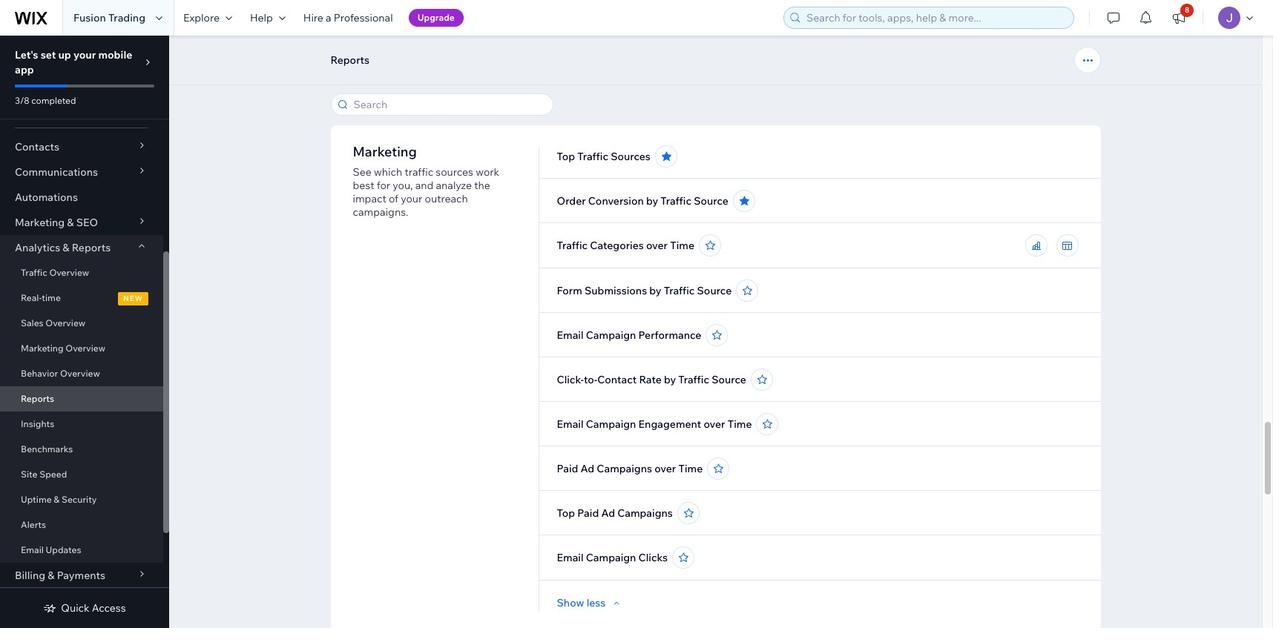 Task type: locate. For each thing, give the bounding box(es) containing it.
let's set up your mobile app
[[15, 48, 132, 76]]

0 vertical spatial marketing
[[353, 143, 417, 160]]

booking
[[457, 68, 497, 81]]

services.
[[447, 81, 489, 94]]

1 campaign from the top
[[586, 329, 637, 342]]

marketing inside marketing see which traffic sources work best for you, and analyze the impact of your outreach campaigns.
[[353, 143, 417, 160]]

& inside popup button
[[48, 569, 55, 583]]

time down engagement
[[679, 463, 703, 476]]

ad up top paid ad campaigns
[[581, 463, 595, 476]]

outreach
[[425, 192, 468, 206]]

analytics
[[15, 241, 60, 255]]

email down click-
[[557, 418, 584, 431]]

marketing see which traffic sources work best for you, and analyze the impact of your outreach campaigns.
[[353, 143, 500, 219]]

of
[[389, 192, 399, 206]]

1 vertical spatial source
[[697, 284, 732, 298]]

2 horizontal spatial reports
[[331, 53, 370, 67]]

marketing inside 'popup button'
[[15, 216, 65, 229]]

insights
[[21, 419, 54, 430]]

email for email campaign engagement over time
[[557, 418, 584, 431]]

3 campaign from the top
[[586, 552, 637, 565]]

campaigns
[[597, 463, 653, 476], [618, 507, 673, 520]]

over right categories
[[647, 239, 668, 252]]

communications
[[15, 166, 98, 179]]

new
[[123, 294, 143, 304]]

1 vertical spatial and
[[415, 179, 434, 192]]

marketing up which in the top of the page
[[353, 143, 417, 160]]

reports
[[331, 53, 370, 67], [72, 241, 111, 255], [21, 393, 54, 405]]

1 top from the top
[[557, 150, 576, 163]]

email
[[557, 329, 584, 342], [557, 418, 584, 431], [21, 545, 44, 556], [557, 552, 584, 565]]

by
[[647, 195, 659, 208], [650, 284, 662, 298], [664, 373, 676, 387]]

2 vertical spatial by
[[664, 373, 676, 387]]

by right conversion
[[647, 195, 659, 208]]

campaign for engagement
[[586, 418, 637, 431]]

sources
[[436, 166, 474, 179]]

2 vertical spatial reports
[[21, 393, 54, 405]]

1 vertical spatial marketing
[[15, 216, 65, 229]]

top up email campaign clicks
[[557, 507, 576, 520]]

& for marketing
[[67, 216, 74, 229]]

1 horizontal spatial ad
[[602, 507, 615, 520]]

marketing overview link
[[0, 336, 163, 362]]

performance
[[639, 329, 702, 342]]

overview for behavior overview
[[60, 368, 100, 379]]

traffic
[[578, 150, 609, 163], [661, 195, 692, 208], [557, 239, 588, 252], [21, 267, 47, 278], [664, 284, 695, 298], [679, 373, 710, 387]]

2 campaign from the top
[[586, 418, 637, 431]]

marketing & seo button
[[0, 210, 163, 235]]

0 vertical spatial over
[[647, 239, 668, 252]]

2 vertical spatial over
[[655, 463, 677, 476]]

reports inside button
[[331, 53, 370, 67]]

your right up
[[73, 48, 96, 62]]

time right engagement
[[728, 418, 752, 431]]

email campaign clicks
[[557, 552, 668, 565]]

0 vertical spatial campaign
[[586, 329, 637, 342]]

and inside bookings learn how clients are booking and attending your services.
[[353, 81, 371, 94]]

traffic down analytics
[[21, 267, 47, 278]]

& inside 'popup button'
[[67, 216, 74, 229]]

marketing up analytics
[[15, 216, 65, 229]]

time up form submissions by traffic source in the top of the page
[[670, 239, 695, 252]]

1 vertical spatial over
[[704, 418, 726, 431]]

overview down marketing overview link
[[60, 368, 100, 379]]

1 vertical spatial campaign
[[586, 418, 637, 431]]

automations
[[15, 191, 78, 204]]

campaigns up top paid ad campaigns
[[597, 463, 653, 476]]

campaign down submissions at top
[[586, 329, 637, 342]]

top up order
[[557, 150, 576, 163]]

0 vertical spatial ad
[[581, 463, 595, 476]]

2 vertical spatial campaign
[[586, 552, 637, 565]]

and inside marketing see which traffic sources work best for you, and analyze the impact of your outreach campaigns.
[[415, 179, 434, 192]]

fusion
[[73, 11, 106, 24]]

top for top traffic sources
[[557, 150, 576, 163]]

campaign
[[586, 329, 637, 342], [586, 418, 637, 431], [586, 552, 637, 565]]

& inside dropdown button
[[63, 241, 69, 255]]

paid up top paid ad campaigns
[[557, 463, 579, 476]]

communications button
[[0, 160, 163, 185]]

hire
[[304, 11, 324, 24]]

show less button
[[557, 597, 624, 610]]

& right uptime
[[54, 494, 60, 506]]

email up click-
[[557, 329, 584, 342]]

over right engagement
[[704, 418, 726, 431]]

engagement
[[639, 418, 702, 431]]

2 vertical spatial marketing
[[21, 343, 64, 354]]

which
[[374, 166, 403, 179]]

order conversion by traffic source
[[557, 195, 729, 208]]

show
[[557, 597, 585, 610]]

2 vertical spatial your
[[401, 192, 423, 206]]

time
[[670, 239, 695, 252], [728, 418, 752, 431], [679, 463, 703, 476]]

source for order conversion by traffic source
[[694, 195, 729, 208]]

0 horizontal spatial and
[[353, 81, 371, 94]]

email inside sidebar element
[[21, 545, 44, 556]]

2 vertical spatial time
[[679, 463, 703, 476]]

email campaign engagement over time
[[557, 418, 752, 431]]

how
[[383, 68, 403, 81]]

contacts button
[[0, 134, 163, 160]]

1 vertical spatial reports
[[72, 241, 111, 255]]

let's
[[15, 48, 38, 62]]

overview
[[49, 267, 89, 278], [46, 318, 85, 329], [66, 343, 106, 354], [60, 368, 100, 379]]

email down alerts
[[21, 545, 44, 556]]

1 horizontal spatial reports
[[72, 241, 111, 255]]

1 vertical spatial time
[[728, 418, 752, 431]]

trading
[[108, 11, 146, 24]]

campaign down contact
[[586, 418, 637, 431]]

reports for reports button
[[331, 53, 370, 67]]

over down engagement
[[655, 463, 677, 476]]

by right submissions at top
[[650, 284, 662, 298]]

behavior overview link
[[0, 362, 163, 387]]

hire a professional
[[304, 11, 393, 24]]

1 horizontal spatial and
[[415, 179, 434, 192]]

top for top paid ad campaigns
[[557, 507, 576, 520]]

best
[[353, 179, 375, 192]]

ad up email campaign clicks
[[602, 507, 615, 520]]

0 vertical spatial top
[[557, 150, 576, 163]]

overview for sales overview
[[46, 318, 85, 329]]

ad
[[581, 463, 595, 476], [602, 507, 615, 520]]

by right the 'rate'
[[664, 373, 676, 387]]

1 vertical spatial your
[[423, 81, 444, 94]]

paid ad campaigns over time
[[557, 463, 703, 476]]

1 vertical spatial campaigns
[[618, 507, 673, 520]]

overview down analytics & reports
[[49, 267, 89, 278]]

campaign left clicks on the right of page
[[586, 552, 637, 565]]

0 vertical spatial your
[[73, 48, 96, 62]]

and down reports button
[[353, 81, 371, 94]]

see
[[353, 166, 372, 179]]

your right of
[[401, 192, 423, 206]]

1 vertical spatial by
[[650, 284, 662, 298]]

sidebar element
[[0, 36, 169, 629]]

2 top from the top
[[557, 507, 576, 520]]

contact
[[598, 373, 637, 387]]

top paid ad campaigns
[[557, 507, 673, 520]]

reports down seo
[[72, 241, 111, 255]]

and
[[353, 81, 371, 94], [415, 179, 434, 192]]

less
[[587, 597, 606, 610]]

0 horizontal spatial ad
[[581, 463, 595, 476]]

& left seo
[[67, 216, 74, 229]]

campaigns up clicks on the right of page
[[618, 507, 673, 520]]

email up "show"
[[557, 552, 584, 565]]

1 vertical spatial top
[[557, 507, 576, 520]]

marketing up behavior
[[21, 343, 64, 354]]

& down marketing & seo at the top
[[63, 241, 69, 255]]

Search field
[[349, 94, 548, 115]]

3/8 completed
[[15, 95, 76, 106]]

over for engagement
[[704, 418, 726, 431]]

paid up email campaign clicks
[[578, 507, 599, 520]]

benchmarks link
[[0, 437, 163, 463]]

reports up learn
[[331, 53, 370, 67]]

bookings learn how clients are booking and attending your services.
[[353, 45, 497, 94]]

your left services.
[[423, 81, 444, 94]]

0 vertical spatial source
[[694, 195, 729, 208]]

overview down sales overview link
[[66, 343, 106, 354]]

by for submissions
[[650, 284, 662, 298]]

over
[[647, 239, 668, 252], [704, 418, 726, 431], [655, 463, 677, 476]]

billing & payments
[[15, 569, 105, 583]]

traffic down order
[[557, 239, 588, 252]]

marketing
[[353, 143, 417, 160], [15, 216, 65, 229], [21, 343, 64, 354]]

site speed
[[21, 469, 67, 480]]

top
[[557, 150, 576, 163], [557, 507, 576, 520]]

traffic inside sidebar element
[[21, 267, 47, 278]]

the
[[475, 179, 491, 192]]

traffic left sources
[[578, 150, 609, 163]]

0 vertical spatial by
[[647, 195, 659, 208]]

your inside let's set up your mobile app
[[73, 48, 96, 62]]

reports up insights
[[21, 393, 54, 405]]

and right you,
[[415, 179, 434, 192]]

seo
[[76, 216, 98, 229]]

0 horizontal spatial reports
[[21, 393, 54, 405]]

your
[[73, 48, 96, 62], [423, 81, 444, 94], [401, 192, 423, 206]]

& right the billing at the left bottom of page
[[48, 569, 55, 583]]

Search for tools, apps, help & more... field
[[803, 7, 1070, 28]]

overview up marketing overview at left bottom
[[46, 318, 85, 329]]

0 vertical spatial reports
[[331, 53, 370, 67]]

a
[[326, 11, 332, 24]]

you,
[[393, 179, 413, 192]]

& for uptime
[[54, 494, 60, 506]]

reports for reports link
[[21, 393, 54, 405]]

impact
[[353, 192, 387, 206]]

0 vertical spatial and
[[353, 81, 371, 94]]



Task type: describe. For each thing, give the bounding box(es) containing it.
order
[[557, 195, 586, 208]]

upgrade button
[[409, 9, 464, 27]]

time
[[42, 293, 61, 304]]

rate
[[639, 373, 662, 387]]

behavior
[[21, 368, 58, 379]]

time for paid ad campaigns over time
[[679, 463, 703, 476]]

& for billing
[[48, 569, 55, 583]]

uptime
[[21, 494, 52, 506]]

learn
[[353, 68, 380, 81]]

1 vertical spatial ad
[[602, 507, 615, 520]]

your inside marketing see which traffic sources work best for you, and analyze the impact of your outreach campaigns.
[[401, 192, 423, 206]]

analytics & reports button
[[0, 235, 163, 261]]

email updates
[[21, 545, 81, 556]]

alerts
[[21, 520, 46, 531]]

traffic overview link
[[0, 261, 163, 286]]

set
[[41, 48, 56, 62]]

marketing overview
[[21, 343, 106, 354]]

email updates link
[[0, 538, 163, 563]]

marketing for marketing overview
[[21, 343, 64, 354]]

fusion trading
[[73, 11, 146, 24]]

2 vertical spatial source
[[712, 373, 747, 387]]

quick access
[[61, 602, 126, 615]]

campaign for performance
[[586, 329, 637, 342]]

overview for marketing overview
[[66, 343, 106, 354]]

professional
[[334, 11, 393, 24]]

work
[[476, 166, 500, 179]]

mobile
[[98, 48, 132, 62]]

over for campaigns
[[655, 463, 677, 476]]

up
[[58, 48, 71, 62]]

campaign for clicks
[[586, 552, 637, 565]]

top traffic sources
[[557, 150, 651, 163]]

help
[[250, 11, 273, 24]]

are
[[440, 68, 455, 81]]

& for analytics
[[63, 241, 69, 255]]

sales overview link
[[0, 311, 163, 336]]

email campaign performance
[[557, 329, 702, 342]]

traffic up performance
[[664, 284, 695, 298]]

email for email updates
[[21, 545, 44, 556]]

email for email campaign clicks
[[557, 552, 584, 565]]

benchmarks
[[21, 444, 73, 455]]

billing & payments button
[[0, 563, 163, 589]]

by for conversion
[[647, 195, 659, 208]]

marketing & seo
[[15, 216, 98, 229]]

sales
[[21, 318, 44, 329]]

access
[[92, 602, 126, 615]]

0 vertical spatial campaigns
[[597, 463, 653, 476]]

form submissions by traffic source
[[557, 284, 732, 298]]

8
[[1186, 5, 1190, 15]]

bookings
[[353, 45, 412, 62]]

form
[[557, 284, 583, 298]]

analytics & reports
[[15, 241, 111, 255]]

campaigns.
[[353, 206, 409, 219]]

for
[[377, 179, 391, 192]]

updates
[[46, 545, 81, 556]]

analyze
[[436, 179, 472, 192]]

8 button
[[1163, 0, 1196, 36]]

uptime & security
[[21, 494, 97, 506]]

sources
[[611, 150, 651, 163]]

upgrade
[[418, 12, 455, 23]]

traffic overview
[[21, 267, 89, 278]]

conversion
[[589, 195, 644, 208]]

traffic right conversion
[[661, 195, 692, 208]]

1 vertical spatial paid
[[578, 507, 599, 520]]

attending
[[374, 81, 420, 94]]

app
[[15, 63, 34, 76]]

payments
[[57, 569, 105, 583]]

email for email campaign performance
[[557, 329, 584, 342]]

click-
[[557, 373, 584, 387]]

marketing for marketing & seo
[[15, 216, 65, 229]]

marketing for marketing see which traffic sources work best for you, and analyze the impact of your outreach campaigns.
[[353, 143, 417, 160]]

quick access button
[[43, 602, 126, 615]]

0 vertical spatial paid
[[557, 463, 579, 476]]

explore
[[183, 11, 220, 24]]

time for email campaign engagement over time
[[728, 418, 752, 431]]

show less
[[557, 597, 606, 610]]

overview for traffic overview
[[49, 267, 89, 278]]

reports inside dropdown button
[[72, 241, 111, 255]]

categories
[[590, 239, 644, 252]]

insights link
[[0, 412, 163, 437]]

clicks
[[639, 552, 668, 565]]

traffic
[[405, 166, 434, 179]]

real-
[[21, 293, 42, 304]]

real-time
[[21, 293, 61, 304]]

uptime & security link
[[0, 488, 163, 513]]

hire a professional link
[[295, 0, 402, 36]]

site
[[21, 469, 37, 480]]

behavior overview
[[21, 368, 100, 379]]

source for form submissions by traffic source
[[697, 284, 732, 298]]

reports link
[[0, 387, 163, 412]]

your inside bookings learn how clients are booking and attending your services.
[[423, 81, 444, 94]]

site speed link
[[0, 463, 163, 488]]

0 vertical spatial time
[[670, 239, 695, 252]]

quick
[[61, 602, 90, 615]]

sales overview
[[21, 318, 85, 329]]

reports button
[[323, 49, 377, 71]]

traffic right the 'rate'
[[679, 373, 710, 387]]

traffic categories over time
[[557, 239, 695, 252]]

contacts
[[15, 140, 59, 154]]

submissions
[[585, 284, 647, 298]]

completed
[[31, 95, 76, 106]]

security
[[62, 494, 97, 506]]



Task type: vqa. For each thing, say whether or not it's contained in the screenshot.
Manage within the Sidebar "element"
no



